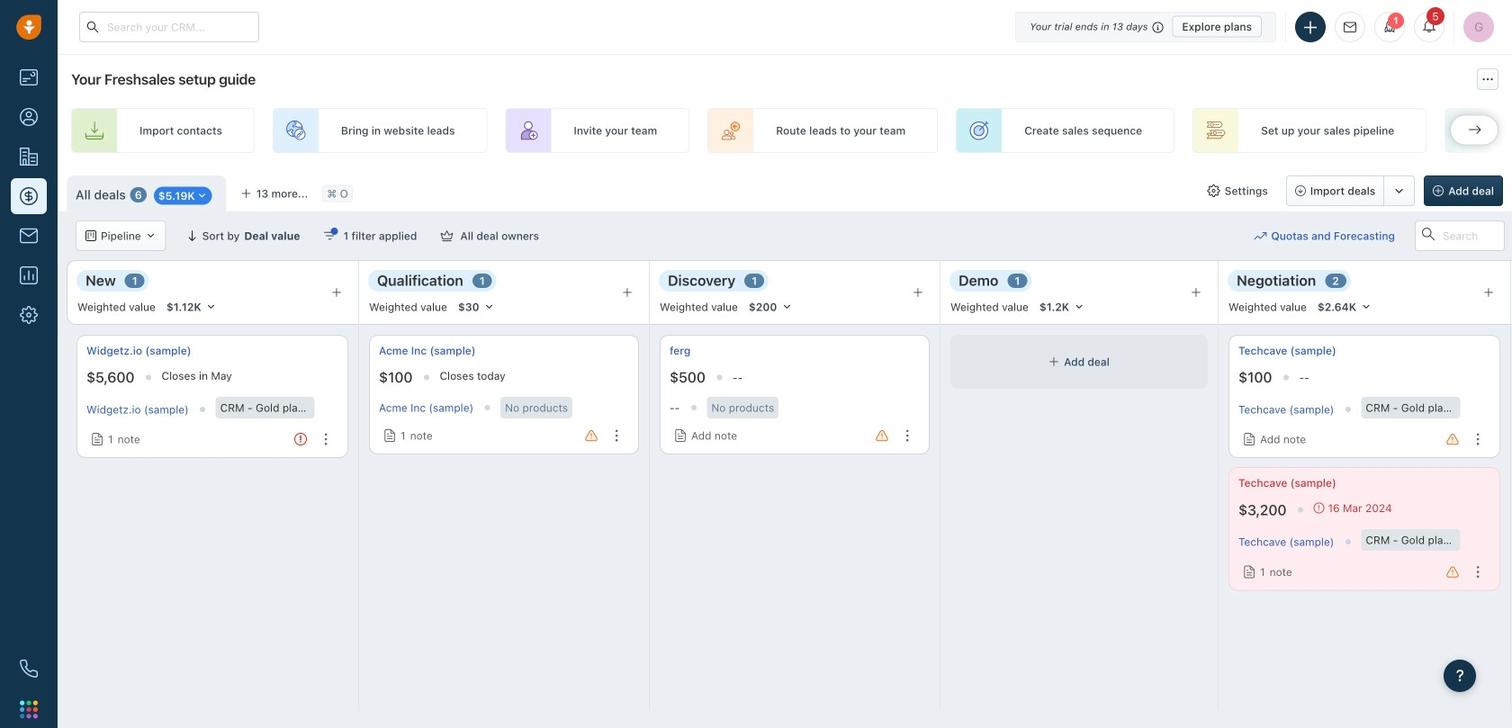 Task type: locate. For each thing, give the bounding box(es) containing it.
container_wx8msf4aqz5i3rn1 image
[[1208, 185, 1221, 197], [197, 190, 208, 201], [324, 230, 336, 242], [86, 230, 96, 241], [146, 230, 156, 241], [1049, 357, 1060, 367], [384, 429, 396, 442], [674, 429, 687, 442], [91, 433, 104, 446], [1314, 503, 1325, 514]]

freshworks switcher image
[[20, 701, 38, 719]]

send email image
[[1344, 21, 1357, 33]]

container_wx8msf4aqz5i3rn1 image
[[441, 230, 453, 242], [1255, 230, 1267, 242], [1243, 433, 1256, 446], [1243, 566, 1256, 578]]

group
[[1286, 176, 1416, 206]]

phone element
[[11, 651, 47, 687]]



Task type: describe. For each thing, give the bounding box(es) containing it.
Search field
[[1415, 221, 1505, 251]]

phone image
[[20, 660, 38, 678]]

Search your CRM... text field
[[79, 12, 259, 42]]



Task type: vqa. For each thing, say whether or not it's contained in the screenshot.
tooltip
no



